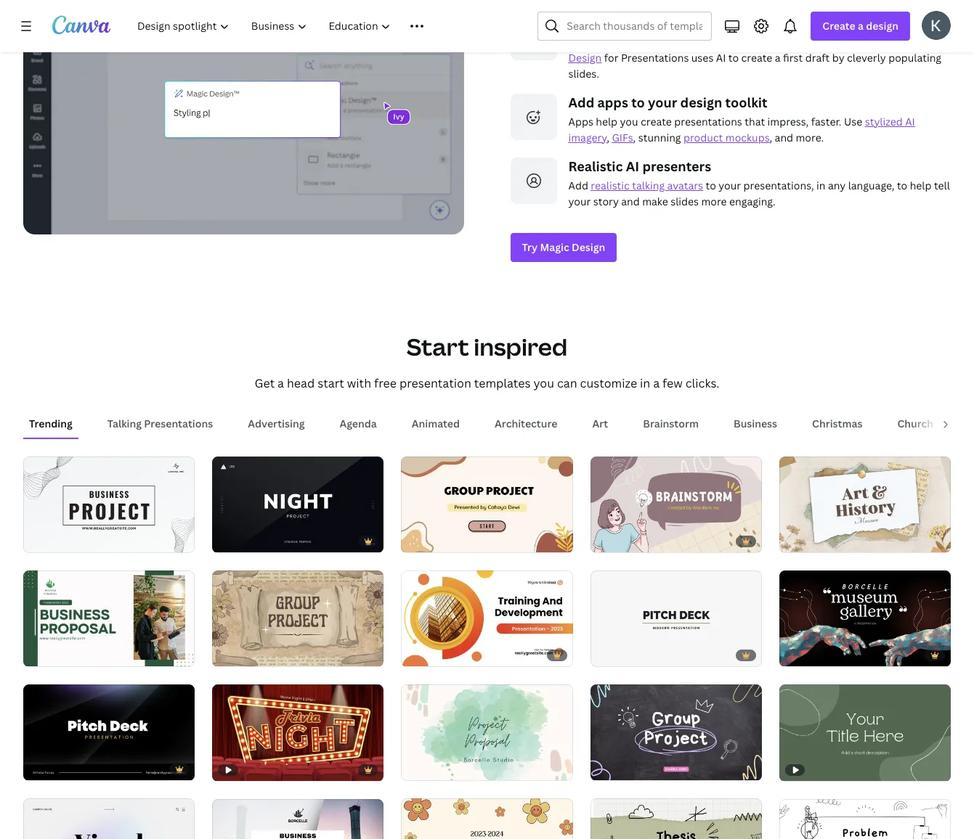 Task type: locate. For each thing, give the bounding box(es) containing it.
help down apps in the right top of the page
[[596, 114, 618, 128]]

brainstorm button
[[637, 410, 705, 438]]

2 horizontal spatial in
[[817, 178, 826, 192]]

3 , from the left
[[770, 130, 773, 144]]

0 horizontal spatial few
[[663, 375, 683, 391]]

your up more on the right of the page
[[719, 178, 741, 192]]

to down start with your presentation ideas in a few words, then watch as
[[729, 50, 739, 64]]

talking presentations
[[107, 417, 213, 431]]

to your presentations, in any language, to help tell your story and make slides more engaging.
[[569, 178, 950, 208]]

2 vertical spatial with
[[347, 375, 371, 391]]

populating
[[889, 50, 942, 64]]

storytelling
[[621, 13, 695, 31]]

presentations up then
[[774, 13, 863, 31]]

0 vertical spatial 20
[[809, 650, 819, 661]]

agenda button
[[334, 410, 383, 438]]

1 for black white modern museum presentation image
[[790, 650, 794, 661]]

1 of 16 link
[[23, 685, 195, 782]]

, gifs , stunning product mockups , and more.
[[607, 130, 827, 144]]

few left 'clicks.'
[[663, 375, 683, 391]]

1 vertical spatial design
[[681, 93, 723, 111]]

magic right as
[[883, 35, 912, 48]]

free up agenda
[[374, 375, 397, 391]]

0 vertical spatial start
[[569, 35, 593, 48]]

a up watch
[[858, 19, 864, 33]]

top level navigation element
[[128, 12, 503, 41], [128, 12, 503, 41]]

black white problem statement brainstorm presentation image
[[780, 800, 951, 840]]

realistic
[[591, 178, 630, 192]]

presentations for for
[[621, 50, 689, 64]]

0 horizontal spatial 1 of 13
[[33, 650, 62, 660]]

1 horizontal spatial 20
[[809, 650, 819, 661]]

1 horizontal spatial and
[[775, 130, 794, 144]]

help left tell
[[910, 178, 932, 192]]

1 vertical spatial 20
[[431, 765, 441, 775]]

1 of 13
[[790, 536, 818, 546], [33, 650, 62, 660]]

0 horizontal spatial 1 of 20
[[412, 765, 441, 775]]

your left story
[[569, 194, 591, 208]]

, left gifs "link"
[[607, 130, 610, 144]]

of for brown aesthetic group project presentation image
[[418, 536, 429, 546]]

0 horizontal spatial 1 of 10 link
[[212, 571, 384, 667]]

presentations down storytelling
[[621, 50, 689, 64]]

1 vertical spatial start
[[407, 331, 469, 362]]

get
[[255, 375, 275, 391]]

engaging.
[[730, 194, 776, 208]]

of for "beige scrapbook art and history museum presentation" image
[[796, 536, 807, 546]]

talking
[[107, 417, 142, 431]]

2 horizontal spatial 1 of 10 link
[[590, 456, 762, 553]]

1 of 13 for "beige scrapbook art and history museum presentation" image
[[790, 536, 818, 546]]

1 vertical spatial presentations
[[144, 417, 213, 431]]

of inside 'link'
[[229, 536, 240, 546]]

1 vertical spatial in
[[817, 178, 826, 192]]

11
[[620, 765, 628, 775]]

1 horizontal spatial presentation
[[644, 35, 707, 48]]

0 vertical spatial design
[[866, 19, 899, 33]]

ai inside the for presentations uses ai to create a first draft by cleverly populating slides.
[[716, 50, 726, 64]]

start
[[569, 35, 593, 48], [407, 331, 469, 362]]

a up the for presentations uses ai to create a first draft by cleverly populating slides.
[[749, 35, 755, 48]]

0 vertical spatial 1 of 13 link
[[780, 456, 951, 553]]

words,
[[778, 35, 810, 48]]

magic design link
[[569, 35, 912, 64]]

ai inside stylized ai imagery
[[905, 114, 915, 128]]

start
[[318, 375, 344, 391]]

1 horizontal spatial 10
[[431, 536, 440, 546]]

10 for 11
[[620, 536, 630, 546]]

ai
[[758, 13, 771, 31], [716, 50, 726, 64], [905, 114, 915, 128], [626, 157, 640, 175]]

christmas
[[812, 417, 863, 431]]

1 of 10 for 20
[[412, 536, 440, 546]]

0 vertical spatial create
[[742, 50, 773, 64]]

you left can
[[534, 375, 554, 391]]

try
[[522, 240, 538, 254]]

design down story
[[572, 240, 606, 254]]

0 horizontal spatial with
[[347, 375, 371, 391]]

help inside to your presentations, in any language, to help tell your story and make slides more engaging.
[[910, 178, 932, 192]]

create a design
[[823, 19, 899, 33]]

presentation up animated
[[400, 375, 471, 391]]

you up gifs
[[620, 114, 638, 128]]

church
[[898, 417, 934, 431]]

presentation
[[644, 35, 707, 48], [400, 375, 471, 391]]

any
[[828, 178, 846, 192]]

13
[[809, 536, 818, 546], [53, 650, 62, 660]]

2 horizontal spatial 1 of 10
[[601, 536, 630, 546]]

, left stunning
[[633, 130, 636, 144]]

1 of 16
[[33, 765, 62, 775]]

1 vertical spatial few
[[663, 375, 683, 391]]

1 horizontal spatial design
[[866, 19, 899, 33]]

1 of 13 for green minimalist professional business proposal presentation image
[[33, 650, 62, 660]]

0 horizontal spatial help
[[596, 114, 618, 128]]

start down the magical
[[569, 35, 593, 48]]

slides.
[[569, 66, 599, 80]]

1 vertical spatial presentations
[[674, 114, 742, 128]]

1 of 14
[[33, 536, 62, 546]]

1 vertical spatial help
[[910, 178, 932, 192]]

to
[[729, 50, 739, 64], [632, 93, 645, 111], [706, 178, 716, 192], [897, 178, 908, 192]]

add up apps
[[569, 93, 595, 111]]

2 horizontal spatial 10
[[620, 536, 630, 546]]

add down realistic
[[569, 178, 588, 192]]

and
[[775, 130, 794, 144], [621, 194, 640, 208]]

and down impress,
[[775, 130, 794, 144]]

1 horizontal spatial presentations
[[774, 13, 863, 31]]

clicks.
[[686, 375, 720, 391]]

create inside the for presentations uses ai to create a first draft by cleverly populating slides.
[[742, 50, 773, 64]]

0 horizontal spatial create
[[641, 114, 672, 128]]

0 horizontal spatial 13
[[53, 650, 62, 660]]

1 vertical spatial create
[[641, 114, 672, 128]]

in
[[738, 35, 747, 48], [817, 178, 826, 192], [640, 375, 650, 391]]

10 for 20
[[431, 536, 440, 546]]

1 vertical spatial presentation
[[400, 375, 471, 391]]

2 add from the top
[[569, 178, 588, 192]]

green and white doodle thesis defense presentation image
[[590, 799, 762, 840]]

kendall parks image
[[922, 11, 951, 40]]

1 horizontal spatial ,
[[633, 130, 636, 144]]

create down start with your presentation ideas in a few words, then watch as
[[742, 50, 773, 64]]

try magic design
[[522, 240, 606, 254]]

0 vertical spatial you
[[620, 114, 638, 128]]

start for start with your presentation ideas in a few words, then watch as
[[569, 35, 593, 48]]

slides
[[671, 194, 699, 208]]

beige brown pastel  playful manhwa illustration brainstorm presentation image
[[590, 456, 762, 553]]

of for the black and gray gradient professional presentation image
[[229, 536, 240, 546]]

0 horizontal spatial presentations
[[674, 114, 742, 128]]

0 horizontal spatial in
[[640, 375, 650, 391]]

magical
[[569, 13, 618, 31]]

2 horizontal spatial ,
[[770, 130, 773, 144]]

free up start with your presentation ideas in a few words, then watch as
[[729, 13, 755, 31]]

1 horizontal spatial 1 of 20 link
[[780, 571, 951, 667]]

advertising
[[248, 417, 305, 431]]

None search field
[[538, 12, 712, 41]]

1 vertical spatial 1 of 13
[[33, 650, 62, 660]]

1 vertical spatial 13
[[53, 650, 62, 660]]

0 horizontal spatial 1 of 10
[[222, 650, 251, 661]]

0 vertical spatial presentations
[[774, 13, 863, 31]]

20
[[809, 650, 819, 661], [431, 765, 441, 775]]

1 of 25 link
[[212, 456, 384, 553]]

ai down ideas
[[716, 50, 726, 64]]

magic right try at the right top of page
[[540, 240, 569, 254]]

0 horizontal spatial magic
[[540, 240, 569, 254]]

1 horizontal spatial 13
[[809, 536, 818, 546]]

1 vertical spatial 1 of 20
[[412, 765, 441, 775]]

stylized
[[865, 114, 903, 128]]

0 vertical spatial magic
[[883, 35, 912, 48]]

1 for brown and beige aesthetic vintage group project presentation image
[[222, 650, 227, 661]]

a up the brainstorm
[[653, 375, 660, 391]]

and down the add realistic talking avatars
[[621, 194, 640, 208]]

head
[[287, 375, 315, 391]]

faster.
[[811, 114, 842, 128]]

0 horizontal spatial and
[[621, 194, 640, 208]]

beige brown minimal organic creative project presentation image
[[401, 685, 573, 782]]

design inside magic design
[[569, 50, 602, 64]]

black and gray gradient professional presentation image
[[212, 456, 384, 553]]

1 of 11
[[601, 765, 628, 775]]

1 of 20 for beige brown minimal organic creative project presentation "image"
[[412, 765, 441, 775]]

first
[[783, 50, 803, 64]]

of for the beige brown pastel  playful manhwa illustration brainstorm presentation "image" on the bottom right of page
[[607, 536, 618, 546]]

realistic ai presenters
[[569, 157, 711, 175]]

0 vertical spatial 13
[[809, 536, 818, 546]]

agenda
[[340, 417, 377, 431]]

0 vertical spatial few
[[758, 35, 775, 48]]

design up as
[[866, 19, 899, 33]]

1 of 10 link
[[401, 456, 573, 553], [590, 456, 762, 553], [212, 571, 384, 667]]

uses
[[692, 50, 714, 64]]

design up apps help you create presentations that impress, faster. use
[[681, 93, 723, 111]]

0 horizontal spatial design
[[681, 93, 723, 111]]

1 vertical spatial 1 of 20 link
[[401, 685, 573, 782]]

1 vertical spatial magic
[[540, 240, 569, 254]]

1 horizontal spatial presentations
[[621, 50, 689, 64]]

0 horizontal spatial ,
[[607, 130, 610, 144]]

ai up the add realistic talking avatars
[[626, 157, 640, 175]]

0 horizontal spatial 1 of 13 link
[[23, 571, 195, 667]]

you
[[620, 114, 638, 128], [534, 375, 554, 391]]

ai right stylized
[[905, 114, 915, 128]]

1 horizontal spatial magic
[[883, 35, 912, 48]]

presentations up product
[[674, 114, 742, 128]]

talking
[[632, 178, 665, 192]]

in left any
[[817, 178, 826, 192]]

1 horizontal spatial create
[[742, 50, 773, 64]]

1 horizontal spatial 1 of 13 link
[[780, 456, 951, 553]]

0 horizontal spatial presentation
[[400, 375, 471, 391]]

presentations inside the for presentations uses ai to create a first draft by cleverly populating slides.
[[621, 50, 689, 64]]

of for dark modern corporate app development startup pitch deck presentation image
[[40, 765, 51, 775]]

1 for dark modern corporate app development startup pitch deck presentation image
[[33, 765, 38, 775]]

1 add from the top
[[569, 93, 595, 111]]

create up stunning
[[641, 114, 672, 128]]

1 horizontal spatial you
[[620, 114, 638, 128]]

tell
[[934, 178, 950, 192]]

magic design
[[569, 35, 912, 64]]

and inside to your presentations, in any language, to help tell your story and make slides more engaging.
[[621, 194, 640, 208]]

0 vertical spatial 1 of 20
[[790, 650, 819, 661]]

1 inside 'link'
[[222, 536, 227, 546]]

with up for
[[596, 35, 617, 48]]

, down impress,
[[770, 130, 773, 144]]

1 horizontal spatial in
[[738, 35, 747, 48]]

0 vertical spatial presentations
[[621, 50, 689, 64]]

0 vertical spatial design
[[569, 50, 602, 64]]

of
[[40, 536, 51, 546], [229, 536, 240, 546], [418, 536, 429, 546], [607, 536, 618, 546], [796, 536, 807, 546], [40, 650, 51, 660], [229, 650, 240, 661], [418, 650, 429, 661], [796, 650, 807, 661], [40, 765, 51, 775], [418, 765, 429, 775], [607, 765, 618, 775]]

with up ideas
[[698, 13, 726, 31]]

20 for beige brown minimal organic creative project presentation "image"
[[431, 765, 441, 775]]

use
[[844, 114, 863, 128]]

impress,
[[768, 114, 809, 128]]

add apps to your design toolkit image
[[510, 93, 557, 140]]

0 vertical spatial 1 of 13
[[790, 536, 818, 546]]

1 vertical spatial with
[[596, 35, 617, 48]]

,
[[607, 130, 610, 144], [633, 130, 636, 144], [770, 130, 773, 144]]

0 horizontal spatial you
[[534, 375, 554, 391]]

few up the for presentations uses ai to create a first draft by cleverly populating slides.
[[758, 35, 775, 48]]

add apps to your design toolkit
[[569, 93, 768, 111]]

15
[[431, 650, 440, 661]]

1 horizontal spatial 1 of 13
[[790, 536, 818, 546]]

a left first
[[775, 50, 781, 64]]

a inside dropdown button
[[858, 19, 864, 33]]

presentations inside talking presentations button
[[144, 417, 213, 431]]

advertising button
[[242, 410, 311, 438]]

green minimalist professional business proposal presentation image
[[23, 571, 195, 667]]

for
[[604, 50, 619, 64]]

with right start
[[347, 375, 371, 391]]

1 for beige brown minimal organic creative project presentation "image"
[[412, 765, 416, 775]]

brainstorm
[[643, 417, 699, 431]]

1 of 20
[[790, 650, 819, 661], [412, 765, 441, 775]]

0 horizontal spatial 20
[[431, 765, 441, 775]]

0 vertical spatial with
[[698, 13, 726, 31]]

13 for green minimalist professional business proposal presentation image
[[53, 650, 62, 660]]

in right customize
[[640, 375, 650, 391]]

0 vertical spatial add
[[569, 93, 595, 111]]

1 vertical spatial add
[[569, 178, 588, 192]]

start up get a head start with free presentation templates you can customize in a few clicks.
[[407, 331, 469, 362]]

1 of 10 link for 1 of 11
[[590, 456, 762, 553]]

1 horizontal spatial 1 of 20
[[790, 650, 819, 661]]

presenters
[[643, 157, 711, 175]]

0 vertical spatial and
[[775, 130, 794, 144]]

to right apps in the right top of the page
[[632, 93, 645, 111]]

2 , from the left
[[633, 130, 636, 144]]

1 vertical spatial you
[[534, 375, 554, 391]]

imagery
[[569, 130, 607, 144]]

help
[[596, 114, 618, 128], [910, 178, 932, 192]]

1 horizontal spatial 1 of 10
[[412, 536, 440, 546]]

a
[[858, 19, 864, 33], [749, 35, 755, 48], [775, 50, 781, 64], [278, 375, 284, 391], [653, 375, 660, 391]]

1 horizontal spatial 1 of 10 link
[[401, 456, 573, 553]]

presentations right talking
[[144, 417, 213, 431]]

0 horizontal spatial free
[[374, 375, 397, 391]]

0 horizontal spatial presentations
[[144, 417, 213, 431]]

0 horizontal spatial start
[[407, 331, 469, 362]]

1 horizontal spatial help
[[910, 178, 932, 192]]

1 horizontal spatial free
[[729, 13, 755, 31]]

0 vertical spatial 1 of 20 link
[[780, 571, 951, 667]]

1 horizontal spatial start
[[569, 35, 593, 48]]

1 vertical spatial design
[[572, 240, 606, 254]]

1 of 11 link
[[590, 685, 762, 782]]

design up 'slides.'
[[569, 50, 602, 64]]

16
[[53, 765, 62, 775]]

art button
[[587, 410, 614, 438]]

dark modern corporate app development startup pitch deck presentation image
[[23, 685, 195, 782]]

1 vertical spatial and
[[621, 194, 640, 208]]

brown aesthetic group project presentation image
[[401, 456, 573, 553]]

yellow and white modern training and development presentation image
[[401, 571, 573, 667]]

start for start inspired
[[407, 331, 469, 362]]

1 of 13 link
[[780, 456, 951, 553], [23, 571, 195, 667]]

mockups
[[726, 130, 770, 144]]

0 vertical spatial in
[[738, 35, 747, 48]]

that
[[745, 114, 765, 128]]

to up more on the right of the page
[[706, 178, 716, 192]]

your down storytelling
[[619, 35, 642, 48]]

1 for green minimalist professional business proposal presentation image
[[33, 650, 38, 660]]

presentations,
[[744, 178, 814, 192]]

in right ideas
[[738, 35, 747, 48]]

presentation down storytelling
[[644, 35, 707, 48]]



Task type: describe. For each thing, give the bounding box(es) containing it.
product
[[684, 130, 723, 144]]

of for green minimalist professional business proposal presentation image
[[40, 650, 51, 660]]

2 vertical spatial in
[[640, 375, 650, 391]]

realistic talking avatars link
[[591, 178, 703, 192]]

grey modern professional business project presentation image
[[212, 800, 384, 840]]

modern pitch deck presentation template image
[[590, 571, 762, 667]]

1 of 14 link
[[23, 456, 195, 553]]

make
[[642, 194, 668, 208]]

watch
[[838, 35, 867, 48]]

inspired
[[474, 331, 568, 362]]

Search search field
[[567, 12, 703, 40]]

1 horizontal spatial with
[[596, 35, 617, 48]]

animated
[[412, 417, 460, 431]]

0 horizontal spatial 1 of 20 link
[[401, 685, 573, 782]]

stylized ai imagery link
[[569, 114, 915, 144]]

1 of 10 for 11
[[601, 536, 630, 546]]

cleverly
[[847, 50, 886, 64]]

more.
[[796, 130, 824, 144]]

1 for yellow and white modern training and development presentation image on the bottom of the page
[[412, 650, 416, 661]]

realistic ai presenters image
[[510, 157, 557, 204]]

add for add realistic talking avatars
[[569, 178, 588, 192]]

avatars
[[667, 178, 703, 192]]

1 of 20 for black white modern museum presentation image
[[790, 650, 819, 661]]

trending button
[[23, 410, 78, 438]]

add realistic talking avatars
[[569, 178, 703, 192]]

create
[[823, 19, 856, 33]]

black white modern museum presentation image
[[780, 571, 951, 667]]

talking presentations button
[[102, 410, 219, 438]]

story
[[593, 194, 619, 208]]

of for black white modern museum presentation image
[[796, 650, 807, 661]]

architecture
[[495, 417, 558, 431]]

as
[[870, 35, 881, 48]]

25
[[242, 536, 251, 546]]

toolkit
[[726, 93, 768, 111]]

orange and yellow retro flower power daily class agenda template image
[[401, 799, 573, 840]]

art
[[592, 417, 608, 431]]

of for grey minimalist business project presentation image on the bottom of page
[[40, 536, 51, 546]]

business
[[734, 417, 778, 431]]

of for black doodle group project presentation 'image'
[[607, 765, 618, 775]]

add for add apps to your design toolkit
[[569, 93, 595, 111]]

stunning
[[639, 130, 681, 144]]

1 of 10 link for 1 of 20
[[401, 456, 573, 553]]

20 for black white modern museum presentation image
[[809, 650, 819, 661]]

architecture button
[[489, 410, 563, 438]]

1 of 15 link
[[401, 571, 573, 667]]

1 horizontal spatial few
[[758, 35, 775, 48]]

1 of 25
[[222, 536, 251, 546]]

language,
[[848, 178, 895, 192]]

can
[[557, 375, 577, 391]]

start with your presentation ideas in a few words, then watch as
[[569, 35, 883, 48]]

your up stunning
[[648, 93, 677, 111]]

grey minimalist business project presentation image
[[23, 456, 195, 553]]

gifs
[[612, 130, 633, 144]]

a inside the for presentations uses ai to create a first draft by cleverly populating slides.
[[775, 50, 781, 64]]

a right get
[[278, 375, 284, 391]]

1 for grey minimalist business project presentation image on the bottom of page
[[33, 536, 38, 546]]

of for brown and beige aesthetic vintage group project presentation image
[[229, 650, 240, 661]]

design inside dropdown button
[[866, 19, 899, 33]]

1 for "beige scrapbook art and history museum presentation" image
[[790, 536, 794, 546]]

templates
[[474, 375, 531, 391]]

trending
[[29, 417, 73, 431]]

apps
[[598, 93, 628, 111]]

in inside to your presentations, in any language, to help tell your story and make slides more engaging.
[[817, 178, 826, 192]]

customize
[[580, 375, 637, 391]]

of for beige brown minimal organic creative project presentation "image"
[[418, 765, 429, 775]]

1 , from the left
[[607, 130, 610, 144]]

1 for brown aesthetic group project presentation image
[[412, 536, 416, 546]]

gradient minimal portfolio proposal presentation image
[[23, 799, 195, 840]]

magical storytelling with free ai presentations
[[569, 13, 863, 31]]

to right language,
[[897, 178, 908, 192]]

get a head start with free presentation templates you can customize in a few clicks.
[[255, 375, 720, 391]]

ai up magic design
[[758, 13, 771, 31]]

stylized ai imagery
[[569, 114, 915, 144]]

to inside the for presentations uses ai to create a first draft by cleverly populating slides.
[[729, 50, 739, 64]]

1 for the beige brown pastel  playful manhwa illustration brainstorm presentation "image" on the bottom right of page
[[601, 536, 605, 546]]

business button
[[728, 410, 783, 438]]

of for yellow and white modern training and development presentation image on the bottom of the page
[[418, 650, 429, 661]]

christmas button
[[807, 410, 869, 438]]

apps
[[569, 114, 594, 128]]

draft
[[806, 50, 830, 64]]

0 horizontal spatial 10
[[242, 650, 251, 661]]

13 for "beige scrapbook art and history museum presentation" image
[[809, 536, 818, 546]]

beige scrapbook art and history museum presentation image
[[780, 456, 951, 553]]

try magic design link
[[510, 233, 617, 262]]

1 for black doodle group project presentation 'image'
[[601, 765, 605, 775]]

for presentations uses ai to create a first draft by cleverly populating slides.
[[569, 50, 942, 80]]

0 vertical spatial help
[[596, 114, 618, 128]]

1 vertical spatial 1 of 13 link
[[23, 571, 195, 667]]

presentations for talking
[[144, 417, 213, 431]]

product mockups link
[[684, 130, 770, 144]]

create a design button
[[811, 12, 910, 41]]

realistic
[[569, 157, 623, 175]]

magic inside magic design
[[883, 35, 912, 48]]

brown and beige aesthetic vintage group project presentation image
[[212, 571, 384, 667]]

magical storytelling with free ai presentations image
[[510, 13, 557, 60]]

2 horizontal spatial with
[[698, 13, 726, 31]]

1 for the black and gray gradient professional presentation image
[[222, 536, 227, 546]]

1 vertical spatial free
[[374, 375, 397, 391]]

0 vertical spatial free
[[729, 13, 755, 31]]

by
[[833, 50, 845, 64]]

black doodle group project presentation image
[[590, 685, 762, 782]]

apps help you create presentations that impress, faster. use
[[569, 114, 865, 128]]

more
[[702, 194, 727, 208]]

1 of 15
[[412, 650, 440, 661]]

ideas
[[710, 35, 735, 48]]

0 vertical spatial presentation
[[644, 35, 707, 48]]

14
[[53, 536, 62, 546]]



Task type: vqa. For each thing, say whether or not it's contained in the screenshot.
topmost faster
no



